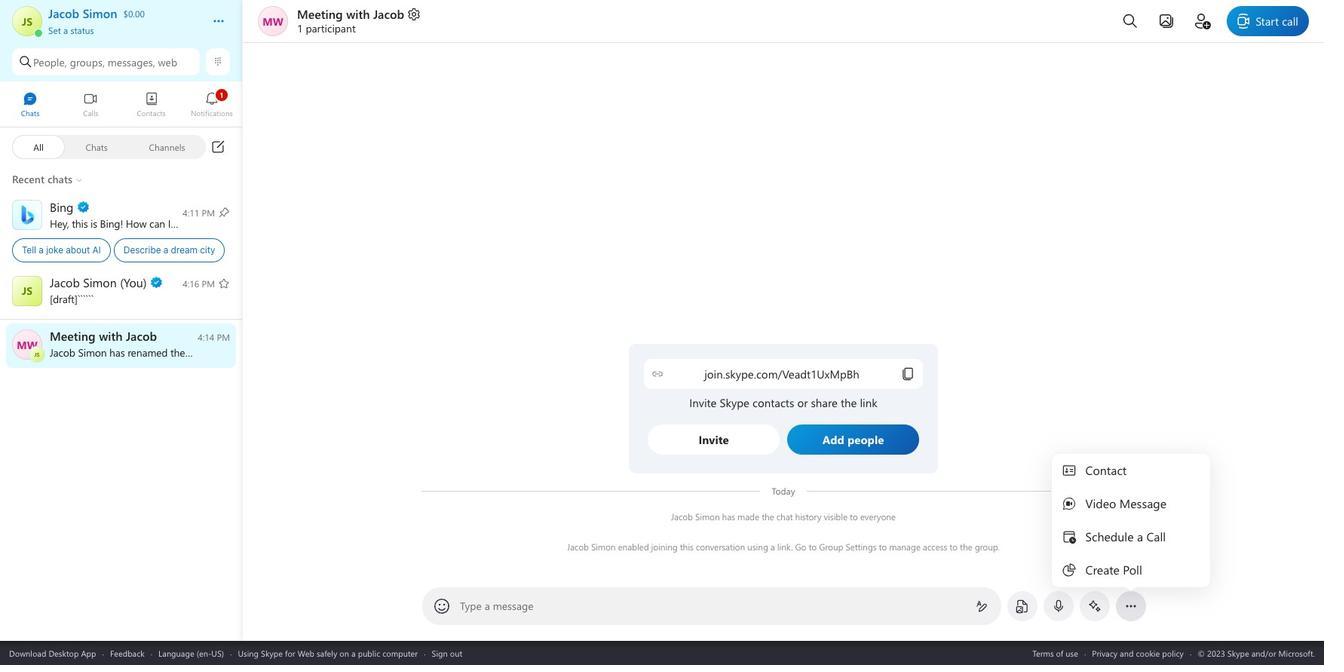 Task type: describe. For each thing, give the bounding box(es) containing it.
is
[[91, 216, 97, 230]]

messages,
[[108, 55, 155, 69]]

how
[[126, 216, 147, 230]]

chat
[[777, 511, 793, 523]]

jacob simon enabled joining this conversation using a link. go to group settings to manage access to the group.
[[567, 541, 1000, 553]]

a for joke
[[39, 244, 44, 256]]

jacob for jacob simon enabled joining this conversation using a link. go to group settings to manage access to the group.
[[567, 541, 589, 553]]

us)
[[211, 648, 224, 659]]

0 vertical spatial the
[[762, 511, 774, 523]]

type a message
[[460, 599, 534, 613]]

using skype for web safely on a public computer
[[238, 648, 418, 659]]

meeting with jacob
[[297, 6, 404, 22]]

of
[[1056, 648, 1064, 659]]

to right the visible
[[850, 511, 858, 523]]

1 horizontal spatial the
[[960, 541, 973, 553]]

[draft]``````
[[50, 292, 94, 306]]

group.
[[975, 541, 1000, 553]]

joining
[[651, 541, 678, 553]]

language
[[158, 648, 194, 659]]

language (en-us)
[[158, 648, 224, 659]]

people, groups, messages, web button
[[12, 48, 200, 75]]

about
[[66, 244, 90, 256]]

today?
[[215, 216, 245, 230]]

a for dream
[[163, 244, 168, 256]]

dream
[[171, 244, 198, 256]]

0 horizontal spatial this
[[72, 216, 88, 230]]

a for status
[[63, 24, 68, 36]]

app
[[81, 648, 96, 659]]

groups,
[[70, 55, 105, 69]]

!
[[120, 216, 123, 230]]

using skype for web safely on a public computer link
[[238, 648, 418, 659]]

cookie
[[1136, 648, 1160, 659]]

you
[[196, 216, 213, 230]]

using
[[748, 541, 768, 553]]

type
[[460, 599, 482, 613]]

computer
[[383, 648, 418, 659]]

0 vertical spatial jacob
[[373, 6, 404, 22]]

privacy
[[1092, 648, 1118, 659]]

download
[[9, 648, 46, 659]]

city
[[200, 244, 215, 256]]

help
[[173, 216, 193, 230]]

[draft]`````` button
[[0, 270, 242, 314]]

using
[[238, 648, 259, 659]]

feedback
[[110, 648, 145, 659]]

policy
[[1163, 648, 1184, 659]]

with
[[346, 6, 370, 22]]

download desktop app link
[[9, 648, 96, 659]]

people,
[[33, 55, 67, 69]]

set a status
[[48, 24, 94, 36]]

access
[[923, 541, 948, 553]]

on
[[340, 648, 349, 659]]

hey, this is bing ! how can i help you today?
[[50, 216, 248, 230]]

group
[[819, 541, 844, 553]]

terms of use link
[[1033, 648, 1079, 659]]

manage
[[889, 541, 921, 553]]

jacob for jacob simon has made the chat history visible to everyone
[[671, 511, 693, 523]]

enabled
[[618, 541, 649, 553]]

describe
[[124, 244, 161, 256]]

desktop
[[49, 648, 79, 659]]

hey,
[[50, 216, 69, 230]]

i
[[168, 216, 171, 230]]

can
[[149, 216, 165, 230]]

tell
[[22, 244, 36, 256]]

set a status button
[[48, 21, 198, 36]]

privacy and cookie policy
[[1092, 648, 1184, 659]]

skype
[[261, 648, 283, 659]]

a right on
[[352, 648, 356, 659]]



Task type: vqa. For each thing, say whether or not it's contained in the screenshot.
Tab List
yes



Task type: locate. For each thing, give the bounding box(es) containing it.
0 vertical spatial simon
[[695, 511, 720, 523]]

meeting with jacob button
[[297, 6, 422, 22]]

a left link.
[[771, 541, 775, 553]]

out
[[450, 648, 462, 659]]

conversation
[[696, 541, 745, 553]]

0 vertical spatial this
[[72, 216, 88, 230]]

a inside button
[[63, 24, 68, 36]]

a left dream
[[163, 244, 168, 256]]

link.
[[778, 541, 793, 553]]

sign out link
[[432, 648, 462, 659]]

1 vertical spatial simon
[[591, 541, 616, 553]]

this
[[72, 216, 88, 230], [680, 541, 694, 553]]

all
[[33, 141, 44, 153]]

chats
[[86, 141, 108, 153]]

and
[[1120, 648, 1134, 659]]

simon for enabled joining this conversation using a link. go to group settings to manage access to the group.
[[591, 541, 616, 553]]

download desktop app
[[9, 648, 96, 659]]

made
[[738, 511, 760, 523]]

the left chat
[[762, 511, 774, 523]]

the left group.
[[960, 541, 973, 553]]

meeting
[[297, 6, 343, 22]]

this right joining
[[680, 541, 694, 553]]

1 vertical spatial the
[[960, 541, 973, 553]]

to right access
[[950, 541, 958, 553]]

1 vertical spatial jacob
[[671, 511, 693, 523]]

history
[[795, 511, 822, 523]]

0 horizontal spatial jacob
[[373, 6, 404, 22]]

sign
[[432, 648, 448, 659]]

use
[[1066, 648, 1079, 659]]

simon
[[695, 511, 720, 523], [591, 541, 616, 553]]

simon left 'enabled'
[[591, 541, 616, 553]]

1 horizontal spatial this
[[680, 541, 694, 553]]

jacob
[[373, 6, 404, 22], [671, 511, 693, 523], [567, 541, 589, 553]]

1 horizontal spatial simon
[[695, 511, 720, 523]]

has
[[722, 511, 735, 523]]

message
[[493, 599, 534, 613]]

terms of use
[[1033, 648, 1079, 659]]

1 vertical spatial this
[[680, 541, 694, 553]]

a for message
[[485, 599, 490, 613]]

visible
[[824, 511, 848, 523]]

describe a dream city
[[124, 244, 215, 256]]

to right go at the bottom of the page
[[809, 541, 817, 553]]

(en-
[[197, 648, 211, 659]]

simon left has
[[695, 511, 720, 523]]

jacob up joining
[[671, 511, 693, 523]]

to
[[850, 511, 858, 523], [809, 541, 817, 553], [879, 541, 887, 553], [950, 541, 958, 553]]

people, groups, messages, web
[[33, 55, 177, 69]]

0 horizontal spatial the
[[762, 511, 774, 523]]

1 horizontal spatial jacob
[[567, 541, 589, 553]]

feedback link
[[110, 648, 145, 659]]

joke
[[46, 244, 63, 256]]

a right type
[[485, 599, 490, 613]]

a right set
[[63, 24, 68, 36]]

a
[[63, 24, 68, 36], [39, 244, 44, 256], [163, 244, 168, 256], [771, 541, 775, 553], [485, 599, 490, 613], [352, 648, 356, 659]]

settings
[[846, 541, 877, 553]]

tab list
[[0, 85, 242, 127]]

set
[[48, 24, 61, 36]]

status
[[70, 24, 94, 36]]

safely
[[317, 648, 337, 659]]

privacy and cookie policy link
[[1092, 648, 1184, 659]]

the
[[762, 511, 774, 523], [960, 541, 973, 553]]

web
[[298, 648, 314, 659]]

sign out
[[432, 648, 462, 659]]

web
[[158, 55, 177, 69]]

jacob right with
[[373, 6, 404, 22]]

a right tell
[[39, 244, 44, 256]]

Type a message text field
[[461, 599, 964, 615]]

jacob simon has made the chat history visible to everyone
[[671, 511, 896, 523]]

language (en-us) link
[[158, 648, 224, 659]]

2 horizontal spatial jacob
[[671, 511, 693, 523]]

to right 'settings'
[[879, 541, 887, 553]]

go
[[795, 541, 807, 553]]

this left is
[[72, 216, 88, 230]]

tell a joke about ai
[[22, 244, 101, 256]]

ai
[[92, 244, 101, 256]]

0 horizontal spatial simon
[[591, 541, 616, 553]]

channels
[[149, 141, 185, 153]]

public
[[358, 648, 380, 659]]

jacob left 'enabled'
[[567, 541, 589, 553]]

terms
[[1033, 648, 1054, 659]]

simon for has made the chat history visible to everyone
[[695, 511, 720, 523]]

2 vertical spatial jacob
[[567, 541, 589, 553]]

for
[[285, 648, 295, 659]]

everyone
[[860, 511, 896, 523]]

bing
[[100, 216, 120, 230]]



